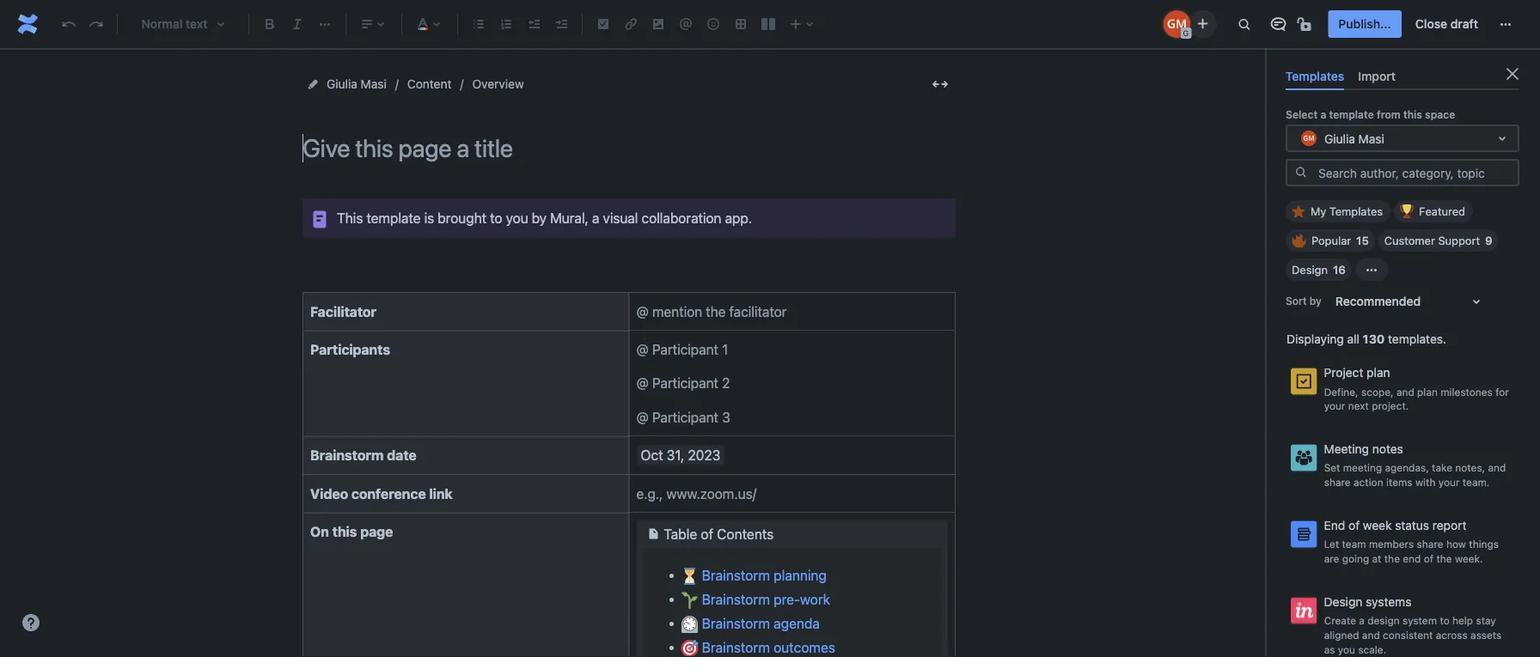 Task type: describe. For each thing, give the bounding box(es) containing it.
design
[[1368, 615, 1400, 627]]

brainstorm outcomes
[[699, 640, 836, 656]]

close templates and import image
[[1503, 64, 1524, 84]]

mural,
[[550, 210, 589, 226]]

my templates
[[1311, 205, 1384, 218]]

brought
[[438, 210, 487, 226]]

1 horizontal spatial plan
[[1418, 386, 1438, 398]]

1 horizontal spatial giulia masi
[[1325, 131, 1385, 146]]

systems
[[1366, 595, 1412, 610]]

0 horizontal spatial plan
[[1367, 366, 1391, 380]]

video conference link
[[310, 486, 453, 502]]

no restrictions image
[[1296, 14, 1317, 34]]

sort by
[[1286, 295, 1322, 307]]

indent tab image
[[551, 14, 572, 34]]

on
[[310, 524, 329, 540]]

participants
[[310, 342, 390, 358]]

your inside meeting notes set meeting agendas, take notes, and share action items with your team.
[[1439, 477, 1460, 489]]

draft
[[1451, 17, 1479, 31]]

2023
[[688, 448, 721, 464]]

end
[[1325, 519, 1346, 533]]

9
[[1486, 234, 1493, 247]]

1 horizontal spatial a
[[1321, 109, 1327, 121]]

this inside main content area, start typing to enter text. text field
[[332, 524, 357, 540]]

2 the from the left
[[1437, 553, 1453, 565]]

content link
[[407, 74, 452, 95]]

team.
[[1463, 477, 1490, 489]]

select a template from this space
[[1286, 109, 1456, 121]]

1 horizontal spatial this
[[1404, 109, 1423, 121]]

scope,
[[1362, 386, 1394, 398]]

pre-
[[774, 591, 801, 608]]

visual
[[603, 210, 638, 226]]

more image
[[1496, 14, 1517, 34]]

across
[[1437, 630, 1468, 642]]

layouts image
[[758, 14, 779, 34]]

brainstorm planning link
[[681, 567, 827, 586]]

overview link
[[472, 74, 524, 95]]

close draft button
[[1406, 10, 1489, 38]]

action
[[1354, 477, 1384, 489]]

oct
[[641, 448, 663, 464]]

1 horizontal spatial template
[[1330, 109, 1375, 121]]

status
[[1396, 519, 1430, 533]]

contents
[[717, 526, 774, 542]]

import
[[1359, 69, 1397, 83]]

15
[[1357, 234, 1370, 247]]

brainstorm outcomes link
[[681, 640, 836, 658]]

Main content area, start typing to enter text. text field
[[292, 199, 966, 658]]

numbered list ⌘⇧7 image
[[496, 14, 517, 34]]

things
[[1470, 539, 1500, 551]]

with
[[1416, 477, 1436, 489]]

design systems create a design system to help stay aligned and consistent across assets as you scale.
[[1325, 595, 1502, 656]]

brainstorm date
[[310, 448, 417, 464]]

popular
[[1312, 234, 1352, 247]]

project plan define, scope, and plan milestones for your next project.
[[1325, 366, 1510, 412]]

next
[[1349, 400, 1370, 412]]

brainstorm for brainstorm pre-work
[[702, 591, 770, 608]]

of for end
[[1349, 519, 1360, 533]]

share for status
[[1418, 539, 1444, 551]]

end of week status report let team members share how things are going at the end of the week.
[[1325, 519, 1500, 565]]

close draft
[[1416, 17, 1479, 31]]

my
[[1311, 205, 1327, 218]]

:dart: image
[[681, 641, 699, 658]]

and inside meeting notes set meeting agendas, take notes, and share action items with your team.
[[1489, 462, 1507, 474]]

at
[[1373, 553, 1382, 565]]

stay
[[1477, 615, 1497, 627]]

customer
[[1385, 234, 1436, 247]]

collaboration
[[642, 210, 722, 226]]

link image
[[621, 14, 641, 34]]

1 the from the left
[[1385, 553, 1401, 565]]

table of contents
[[664, 526, 774, 542]]

templates inside my templates button
[[1330, 205, 1384, 218]]

scale.
[[1359, 644, 1387, 656]]

0 horizontal spatial giulia masi
[[327, 77, 387, 91]]

how
[[1447, 539, 1467, 551]]

overview
[[472, 77, 524, 91]]

project.
[[1373, 400, 1410, 412]]

video
[[310, 486, 348, 502]]

130
[[1363, 333, 1385, 347]]

confluence image
[[14, 10, 41, 38]]

customer support 9
[[1385, 234, 1493, 247]]

action item image
[[593, 14, 614, 34]]

my templates button
[[1286, 201, 1391, 223]]

template inside main content area, start typing to enter text. text field
[[367, 210, 421, 226]]

panel note image
[[310, 209, 330, 230]]

outdent ⇧tab image
[[524, 14, 544, 34]]

publish... button
[[1329, 10, 1402, 38]]

brainstorm for brainstorm date
[[310, 448, 384, 464]]

close
[[1416, 17, 1448, 31]]

add image, video, or file image
[[648, 14, 669, 34]]

2 horizontal spatial of
[[1425, 553, 1434, 565]]

you inside design systems create a design system to help stay aligned and consistent across assets as you scale.
[[1339, 644, 1356, 656]]

report
[[1433, 519, 1467, 533]]

date
[[387, 448, 417, 464]]

31,
[[667, 448, 685, 464]]

bold ⌘b image
[[260, 14, 280, 34]]

giulia masi image
[[1164, 10, 1191, 38]]

brainstorm for brainstorm agenda
[[702, 616, 770, 632]]

to inside text field
[[490, 210, 503, 226]]

design 16
[[1292, 264, 1346, 277]]



Task type: vqa. For each thing, say whether or not it's contained in the screenshot.
bottommost ISSUE'S
no



Task type: locate. For each thing, give the bounding box(es) containing it.
a left visual
[[592, 210, 600, 226]]

and inside design systems create a design system to help stay aligned and consistent across assets as you scale.
[[1363, 630, 1381, 642]]

0 vertical spatial templates
[[1286, 69, 1345, 83]]

you inside main content area, start typing to enter text. text field
[[506, 210, 528, 226]]

your down take
[[1439, 477, 1460, 489]]

and down star meeting notes image
[[1489, 462, 1507, 474]]

0 horizontal spatial of
[[701, 526, 714, 542]]

recommended button
[[1326, 288, 1498, 316]]

0 horizontal spatial the
[[1385, 553, 1401, 565]]

masi left content at the left
[[361, 77, 387, 91]]

0 vertical spatial by
[[532, 210, 547, 226]]

find and replace image
[[1234, 14, 1255, 34]]

take
[[1433, 462, 1453, 474]]

a right create
[[1360, 615, 1365, 627]]

template left is
[[367, 210, 421, 226]]

emoji image
[[703, 14, 724, 34]]

giulia masi right move this page image in the top of the page
[[327, 77, 387, 91]]

1 vertical spatial by
[[1310, 295, 1322, 307]]

agendas,
[[1386, 462, 1430, 474]]

0 vertical spatial masi
[[361, 77, 387, 91]]

2 vertical spatial and
[[1363, 630, 1381, 642]]

and
[[1397, 386, 1415, 398], [1489, 462, 1507, 474], [1363, 630, 1381, 642]]

create
[[1325, 615, 1357, 627]]

None text field
[[1299, 130, 1303, 147]]

design inside design systems create a design system to help stay aligned and consistent across assets as you scale.
[[1325, 595, 1363, 610]]

comment icon image
[[1269, 14, 1289, 34]]

open image
[[1493, 128, 1513, 149]]

masi down select a template from this space
[[1359, 131, 1385, 146]]

meeting notes set meeting agendas, take notes, and share action items with your team.
[[1325, 442, 1507, 489]]

from
[[1377, 109, 1401, 121]]

:timer: image
[[681, 617, 699, 634]]

brainstorm planning
[[699, 567, 827, 584]]

giulia
[[327, 77, 358, 91], [1325, 131, 1356, 146]]

1 horizontal spatial masi
[[1359, 131, 1385, 146]]

brainstorm up brainstorm pre-work link
[[702, 567, 770, 584]]

1 vertical spatial share
[[1418, 539, 1444, 551]]

0 vertical spatial to
[[490, 210, 503, 226]]

design left 16
[[1292, 264, 1328, 277]]

featured
[[1420, 205, 1466, 218]]

1 horizontal spatial of
[[1349, 519, 1360, 533]]

0 horizontal spatial this
[[332, 524, 357, 540]]

team
[[1343, 539, 1367, 551]]

0 horizontal spatial to
[[490, 210, 503, 226]]

0 horizontal spatial and
[[1363, 630, 1381, 642]]

of right end
[[1425, 553, 1434, 565]]

app.
[[725, 210, 752, 226]]

Give this page a title text field
[[303, 134, 956, 163]]

recommended
[[1336, 295, 1422, 309]]

invite to edit image
[[1193, 13, 1214, 34]]

of up team
[[1349, 519, 1360, 533]]

system
[[1403, 615, 1438, 627]]

this right the on
[[332, 524, 357, 540]]

you down aligned
[[1339, 644, 1356, 656]]

project
[[1325, 366, 1364, 380]]

for
[[1496, 386, 1510, 398]]

week.
[[1456, 553, 1484, 565]]

1 horizontal spatial giulia
[[1325, 131, 1356, 146]]

0 vertical spatial giulia
[[327, 77, 358, 91]]

the down how
[[1437, 553, 1453, 565]]

content
[[407, 77, 452, 91]]

notes
[[1373, 442, 1404, 457]]

of right table
[[701, 526, 714, 542]]

0 vertical spatial plan
[[1367, 366, 1391, 380]]

1 vertical spatial giulia masi
[[1325, 131, 1385, 146]]

table
[[664, 526, 698, 542]]

as
[[1325, 644, 1336, 656]]

design for design
[[1292, 264, 1328, 277]]

meeting
[[1325, 442, 1370, 457]]

giulia down select a template from this space
[[1325, 131, 1356, 146]]

templates
[[1286, 69, 1345, 83], [1330, 205, 1384, 218]]

and up "project."
[[1397, 386, 1415, 398]]

this
[[1404, 109, 1423, 121], [332, 524, 357, 540]]

share for meeting
[[1325, 477, 1351, 489]]

share inside meeting notes set meeting agendas, take notes, and share action items with your team.
[[1325, 477, 1351, 489]]

0 horizontal spatial a
[[592, 210, 600, 226]]

is
[[424, 210, 434, 226]]

giulia inside "link"
[[327, 77, 358, 91]]

0 horizontal spatial your
[[1325, 400, 1346, 412]]

1 vertical spatial this
[[332, 524, 357, 540]]

consistent
[[1384, 630, 1434, 642]]

space
[[1426, 109, 1456, 121]]

featured button
[[1395, 201, 1474, 223]]

end
[[1404, 553, 1422, 565]]

16
[[1334, 264, 1346, 277]]

giulia masi link
[[327, 74, 387, 95]]

confluence image
[[14, 10, 41, 38]]

0 vertical spatial share
[[1325, 477, 1351, 489]]

mention image
[[676, 14, 696, 34]]

sort
[[1286, 295, 1307, 307]]

page
[[360, 524, 393, 540]]

template left from
[[1330, 109, 1375, 121]]

1 horizontal spatial and
[[1397, 386, 1415, 398]]

:dart: image
[[681, 641, 699, 658]]

template
[[1330, 109, 1375, 121], [367, 210, 421, 226]]

facilitator
[[310, 303, 377, 320]]

share down set
[[1325, 477, 1351, 489]]

oct 31, 2023
[[641, 448, 721, 464]]

1 horizontal spatial you
[[1339, 644, 1356, 656]]

help
[[1453, 615, 1474, 627]]

plan
[[1367, 366, 1391, 380], [1418, 386, 1438, 398]]

1 vertical spatial to
[[1441, 615, 1450, 627]]

giulia masi down select a template from this space
[[1325, 131, 1385, 146]]

1 vertical spatial you
[[1339, 644, 1356, 656]]

all
[[1348, 333, 1360, 347]]

tab list
[[1279, 62, 1527, 90]]

0 vertical spatial template
[[1330, 109, 1375, 121]]

you
[[506, 210, 528, 226], [1339, 644, 1356, 656]]

assets
[[1471, 630, 1502, 642]]

table of contents image
[[644, 524, 664, 545]]

brainstorm for brainstorm planning
[[702, 567, 770, 584]]

week
[[1364, 519, 1393, 533]]

a inside text field
[[592, 210, 600, 226]]

a right "select"
[[1321, 109, 1327, 121]]

of
[[1349, 519, 1360, 533], [701, 526, 714, 542], [1425, 553, 1434, 565]]

1 horizontal spatial share
[[1418, 539, 1444, 551]]

:hourglass_flowing_sand: image
[[681, 569, 699, 586], [681, 569, 699, 586]]

of inside main content area, start typing to enter text. text field
[[701, 526, 714, 542]]

conference
[[352, 486, 426, 502]]

redo ⌘⇧z image
[[86, 14, 107, 34]]

star meeting notes image
[[1501, 438, 1522, 458]]

masi inside "link"
[[361, 77, 387, 91]]

and inside project plan define, scope, and plan milestones for your next project.
[[1397, 386, 1415, 398]]

displaying all 130 templates.
[[1287, 333, 1447, 347]]

by right sort
[[1310, 295, 1322, 307]]

your down define,
[[1325, 400, 1346, 412]]

0 vertical spatial you
[[506, 210, 528, 226]]

work
[[801, 591, 831, 608]]

0 vertical spatial your
[[1325, 400, 1346, 412]]

let
[[1325, 539, 1340, 551]]

brainstorm down brainstorm pre-work link
[[702, 616, 770, 632]]

are
[[1325, 553, 1340, 565]]

displaying
[[1287, 333, 1345, 347]]

2 horizontal spatial a
[[1360, 615, 1365, 627]]

brainstorm agenda
[[699, 616, 820, 632]]

1 vertical spatial templates
[[1330, 205, 1384, 218]]

plan left milestones
[[1418, 386, 1438, 398]]

1 horizontal spatial your
[[1439, 477, 1460, 489]]

1 vertical spatial design
[[1325, 595, 1363, 610]]

Search author, category, topic field
[[1314, 161, 1519, 185]]

more formatting image
[[315, 14, 335, 34]]

search icon image
[[1295, 166, 1309, 179]]

the
[[1385, 553, 1401, 565], [1437, 553, 1453, 565]]

brainstorm pre-work link
[[681, 591, 831, 610]]

brainstorm for brainstorm outcomes
[[702, 640, 770, 656]]

you left mural,
[[506, 210, 528, 226]]

by
[[532, 210, 547, 226], [1310, 295, 1322, 307]]

agenda
[[774, 616, 820, 632]]

1 vertical spatial plan
[[1418, 386, 1438, 398]]

set
[[1325, 462, 1341, 474]]

1 horizontal spatial to
[[1441, 615, 1450, 627]]

0 horizontal spatial by
[[532, 210, 547, 226]]

help image
[[21, 613, 41, 634]]

to right brought
[[490, 210, 503, 226]]

giulia right move this page image in the top of the page
[[327, 77, 358, 91]]

:timer: image
[[681, 617, 699, 634]]

by left mural,
[[532, 210, 547, 226]]

giulia masi
[[327, 77, 387, 91], [1325, 131, 1385, 146]]

1 vertical spatial template
[[367, 210, 421, 226]]

on this page
[[310, 524, 393, 540]]

more categories image
[[1362, 260, 1383, 280]]

publish...
[[1339, 17, 1392, 31]]

milestones
[[1441, 386, 1493, 398]]

1 vertical spatial masi
[[1359, 131, 1385, 146]]

plan up scope,
[[1367, 366, 1391, 380]]

and up "scale."
[[1363, 630, 1381, 642]]

move this page image
[[306, 77, 320, 91]]

the down members at the bottom of page
[[1385, 553, 1401, 565]]

0 horizontal spatial you
[[506, 210, 528, 226]]

tab list containing templates
[[1279, 62, 1527, 90]]

templates up "select"
[[1286, 69, 1345, 83]]

0 horizontal spatial masi
[[361, 77, 387, 91]]

select
[[1286, 109, 1318, 121]]

0 vertical spatial and
[[1397, 386, 1415, 398]]

a inside design systems create a design system to help stay aligned and consistent across assets as you scale.
[[1360, 615, 1365, 627]]

table image
[[731, 14, 752, 34]]

share inside end of week status report let team members share how things are going at the end of the week.
[[1418, 539, 1444, 551]]

make page full-width image
[[930, 74, 951, 95]]

define,
[[1325, 386, 1359, 398]]

design up create
[[1325, 595, 1363, 610]]

0 vertical spatial design
[[1292, 264, 1328, 277]]

brainstorm up video
[[310, 448, 384, 464]]

members
[[1370, 539, 1415, 551]]

outcomes
[[774, 640, 836, 656]]

planning
[[774, 567, 827, 584]]

1 horizontal spatial by
[[1310, 295, 1322, 307]]

this template is brought to you by mural, a visual collaboration app.
[[337, 210, 752, 226]]

2 vertical spatial a
[[1360, 615, 1365, 627]]

italic ⌘i image
[[287, 14, 308, 34]]

0 vertical spatial a
[[1321, 109, 1327, 121]]

this right from
[[1404, 109, 1423, 121]]

brainstorm down brainstorm agenda link
[[702, 640, 770, 656]]

by inside main content area, start typing to enter text. text field
[[532, 210, 547, 226]]

support
[[1439, 234, 1481, 247]]

0 horizontal spatial share
[[1325, 477, 1351, 489]]

share up end
[[1418, 539, 1444, 551]]

design for design systems
[[1325, 595, 1363, 610]]

undo ⌘z image
[[58, 14, 79, 34]]

notes,
[[1456, 462, 1486, 474]]

your inside project plan define, scope, and plan milestones for your next project.
[[1325, 400, 1346, 412]]

1 horizontal spatial the
[[1437, 553, 1453, 565]]

1 vertical spatial your
[[1439, 477, 1460, 489]]

to up across
[[1441, 615, 1450, 627]]

:seedling: image
[[681, 593, 699, 610], [681, 593, 699, 610]]

items
[[1387, 477, 1413, 489]]

1 vertical spatial and
[[1489, 462, 1507, 474]]

share
[[1325, 477, 1351, 489], [1418, 539, 1444, 551]]

0 horizontal spatial giulia
[[327, 77, 358, 91]]

this
[[337, 210, 363, 226]]

to inside design systems create a design system to help stay aligned and consistent across assets as you scale.
[[1441, 615, 1450, 627]]

2 horizontal spatial and
[[1489, 462, 1507, 474]]

of for table
[[701, 526, 714, 542]]

going
[[1343, 553, 1370, 565]]

brainstorm up brainstorm agenda link
[[702, 591, 770, 608]]

0 vertical spatial this
[[1404, 109, 1423, 121]]

templates up 15
[[1330, 205, 1384, 218]]

brainstorm pre-work
[[699, 591, 831, 608]]

bullet list ⌘⇧8 image
[[469, 14, 489, 34]]

0 vertical spatial giulia masi
[[327, 77, 387, 91]]

1 vertical spatial giulia
[[1325, 131, 1356, 146]]

1 vertical spatial a
[[592, 210, 600, 226]]

0 horizontal spatial template
[[367, 210, 421, 226]]



